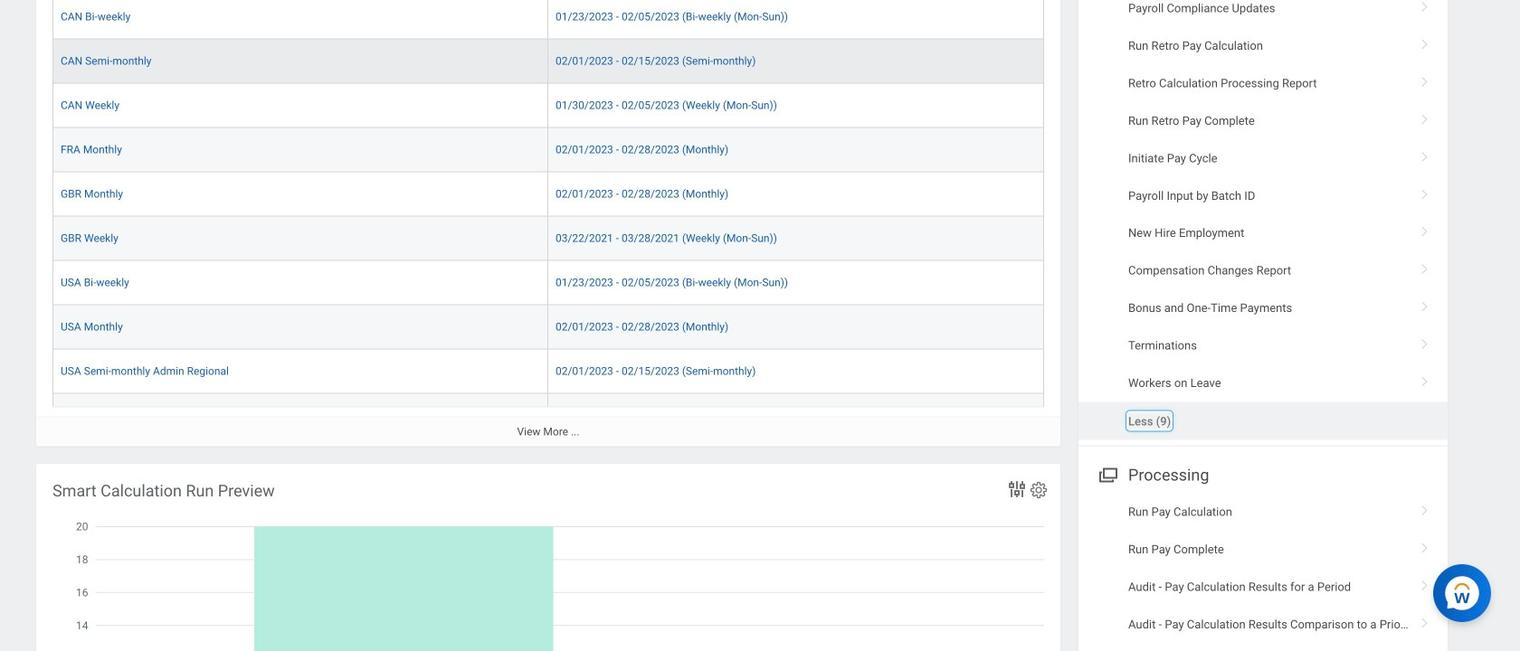 Task type: describe. For each thing, give the bounding box(es) containing it.
9 row from the top
[[52, 350, 1044, 394]]

1 row from the top
[[52, 0, 1044, 39]]

4 chevron right image from the top
[[1413, 220, 1437, 238]]

4 row from the top
[[52, 128, 1044, 172]]

7 row from the top
[[52, 261, 1044, 305]]

4 chevron right image from the top
[[1413, 370, 1437, 388]]

9 chevron right image from the top
[[1413, 574, 1437, 592]]

10 row from the top
[[52, 394, 1044, 438]]

2 chevron right image from the top
[[1413, 33, 1437, 51]]

10 chevron right image from the top
[[1413, 612, 1437, 630]]

3 chevron right image from the top
[[1413, 145, 1437, 163]]

6 chevron right image from the top
[[1413, 295, 1437, 313]]

1 chevron right image from the top
[[1413, 0, 1437, 13]]

configure and view chart data image
[[1006, 479, 1028, 501]]

6 row from the top
[[52, 217, 1044, 261]]

menu group image
[[1095, 462, 1119, 486]]

7 chevron right image from the top
[[1413, 332, 1437, 351]]

smart calculation run preview element
[[36, 464, 1060, 651]]

3 row from the top
[[52, 84, 1044, 128]]

8 chevron right image from the top
[[1413, 537, 1437, 555]]



Task type: locate. For each thing, give the bounding box(es) containing it.
2 row from the top
[[52, 39, 1044, 84]]

1 chevron right image from the top
[[1413, 70, 1437, 88]]

chevron right image
[[1413, 0, 1437, 13], [1413, 33, 1437, 51], [1413, 145, 1437, 163], [1413, 370, 1437, 388], [1413, 499, 1437, 517]]

3 chevron right image from the top
[[1413, 183, 1437, 201]]

5 chevron right image from the top
[[1413, 258, 1437, 276]]

8 row from the top
[[52, 305, 1044, 350]]

list item
[[1079, 402, 1448, 440]]

1 vertical spatial list
[[1079, 494, 1448, 651]]

list
[[1079, 0, 1448, 440], [1079, 494, 1448, 651]]

2 chevron right image from the top
[[1413, 108, 1437, 126]]

1 list from the top
[[1079, 0, 1448, 440]]

chevron right image
[[1413, 70, 1437, 88], [1413, 108, 1437, 126], [1413, 183, 1437, 201], [1413, 220, 1437, 238], [1413, 258, 1437, 276], [1413, 295, 1437, 313], [1413, 332, 1437, 351], [1413, 537, 1437, 555], [1413, 574, 1437, 592], [1413, 612, 1437, 630]]

5 chevron right image from the top
[[1413, 499, 1437, 517]]

5 row from the top
[[52, 172, 1044, 217]]

regular payroll processing element
[[36, 0, 1060, 527]]

0 vertical spatial list
[[1079, 0, 1448, 440]]

configure smart calculation run preview image
[[1029, 481, 1049, 501]]

2 list from the top
[[1079, 494, 1448, 651]]

row
[[52, 0, 1044, 39], [52, 39, 1044, 84], [52, 84, 1044, 128], [52, 128, 1044, 172], [52, 172, 1044, 217], [52, 217, 1044, 261], [52, 261, 1044, 305], [52, 305, 1044, 350], [52, 350, 1044, 394], [52, 394, 1044, 438]]



Task type: vqa. For each thing, say whether or not it's contained in the screenshot.
sixth ROW
yes



